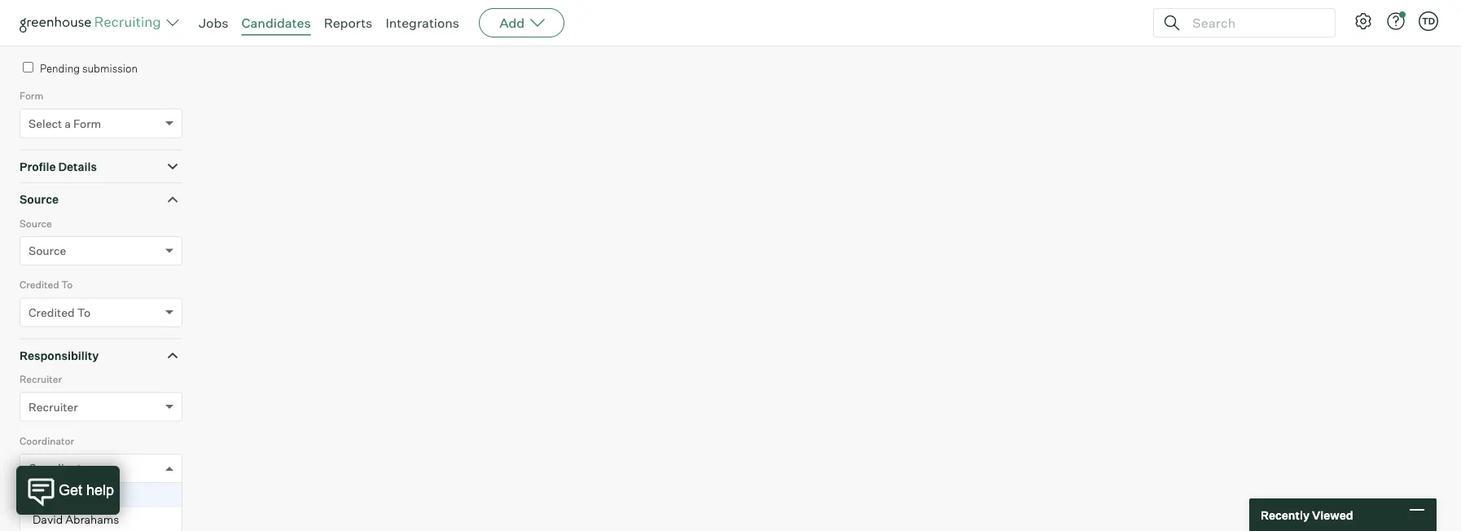 Task type: locate. For each thing, give the bounding box(es) containing it.
2 vertical spatial source
[[29, 244, 66, 258]]

none assigned
[[33, 488, 110, 502]]

Search text field
[[1188, 11, 1320, 35]]

list box
[[20, 483, 182, 531]]

to up responsibility
[[77, 305, 91, 319]]

coordinator up none
[[20, 435, 74, 447]]

To be sent checkbox
[[23, 34, 33, 44]]

1 vertical spatial form
[[73, 116, 101, 130]]

assigned
[[63, 488, 110, 502]]

td
[[1422, 15, 1435, 26]]

to
[[40, 34, 52, 47], [61, 279, 73, 291], [77, 305, 91, 319]]

credited to up responsibility
[[29, 305, 91, 319]]

source element
[[20, 216, 182, 277]]

david abrahams
[[33, 512, 119, 527]]

0 vertical spatial form
[[20, 90, 43, 102]]

source for credited to element
[[20, 217, 52, 229]]

credited to
[[20, 279, 73, 291], [29, 305, 91, 319]]

pending
[[40, 62, 80, 75]]

be
[[55, 34, 67, 47]]

credited to down source element
[[20, 279, 73, 291]]

Pending submission checkbox
[[23, 62, 33, 73]]

1 horizontal spatial to
[[61, 279, 73, 291]]

coordinator element
[[20, 433, 182, 531]]

recently viewed
[[1261, 508, 1353, 522]]

1 vertical spatial coordinator
[[29, 461, 92, 475]]

credited down source element
[[20, 279, 59, 291]]

details
[[58, 159, 97, 174]]

to be sent
[[40, 34, 90, 47]]

source
[[20, 192, 59, 207], [20, 217, 52, 229], [29, 244, 66, 258]]

credited to element
[[20, 277, 182, 339]]

0 vertical spatial recruiter
[[20, 373, 62, 385]]

credited
[[20, 279, 59, 291], [29, 305, 75, 319]]

recently
[[1261, 508, 1310, 522]]

none
[[33, 488, 60, 502]]

i'm
[[65, 497, 79, 510]]

select
[[29, 116, 62, 130]]

credited up responsibility
[[29, 305, 75, 319]]

form
[[20, 90, 43, 102], [73, 116, 101, 130]]

0 vertical spatial credited to
[[20, 279, 73, 291]]

candidates
[[241, 15, 311, 31]]

source for source element
[[20, 192, 59, 207]]

1 vertical spatial source
[[20, 217, 52, 229]]

list box inside coordinator element
[[20, 483, 182, 531]]

candidates link
[[241, 15, 311, 31]]

add button
[[479, 8, 565, 37]]

form right "a"
[[73, 116, 101, 130]]

0 vertical spatial to
[[40, 34, 52, 47]]

1 horizontal spatial form
[[73, 116, 101, 130]]

who
[[40, 497, 62, 510]]

list box containing none assigned
[[20, 483, 182, 531]]

david
[[33, 512, 63, 527]]

coordinator up none assigned at left
[[29, 461, 92, 475]]

1 vertical spatial credited to
[[29, 305, 91, 319]]

jobs
[[199, 15, 228, 31]]

reports
[[324, 15, 373, 31]]

1 vertical spatial to
[[61, 279, 73, 291]]

form element
[[20, 88, 182, 150]]

None field
[[29, 455, 33, 482]]

jobs link
[[199, 15, 228, 31]]

select a form
[[29, 116, 101, 130]]

recruiter
[[20, 373, 62, 385], [29, 400, 78, 414]]

to left be
[[40, 34, 52, 47]]

2 vertical spatial to
[[77, 305, 91, 319]]

coordinator
[[20, 435, 74, 447], [29, 461, 92, 475]]

form down pending submission checkbox
[[20, 90, 43, 102]]

to down source element
[[61, 279, 73, 291]]

recruiter element
[[20, 372, 182, 433]]

following
[[82, 497, 128, 510]]

0 vertical spatial source
[[20, 192, 59, 207]]

greenhouse recruiting image
[[20, 13, 166, 33]]



Task type: describe. For each thing, give the bounding box(es) containing it.
1 vertical spatial credited
[[29, 305, 75, 319]]

add
[[499, 15, 525, 31]]

profile details
[[20, 159, 97, 174]]

viewed
[[1312, 508, 1353, 522]]

a
[[64, 116, 71, 130]]

configure image
[[1354, 11, 1373, 31]]

sent
[[69, 34, 90, 47]]

profile
[[20, 159, 56, 174]]

0 horizontal spatial form
[[20, 90, 43, 102]]

none assigned option
[[20, 483, 182, 508]]

who i'm following
[[40, 497, 128, 510]]

integrations link
[[386, 15, 459, 31]]

pending submission
[[40, 62, 138, 75]]

integrations
[[386, 15, 459, 31]]

submission
[[82, 62, 138, 75]]

td button
[[1419, 11, 1438, 31]]

abrahams
[[65, 512, 119, 527]]

td button
[[1415, 8, 1442, 34]]

0 horizontal spatial to
[[40, 34, 52, 47]]

Who I'm Following checkbox
[[23, 497, 33, 508]]

none field inside coordinator element
[[29, 455, 33, 482]]

david abrahams option
[[20, 508, 182, 531]]

1 vertical spatial recruiter
[[29, 400, 78, 414]]

reports link
[[324, 15, 373, 31]]

2 horizontal spatial to
[[77, 305, 91, 319]]

0 vertical spatial credited
[[20, 279, 59, 291]]

responsibility
[[20, 348, 99, 363]]

0 vertical spatial coordinator
[[20, 435, 74, 447]]



Task type: vqa. For each thing, say whether or not it's contained in the screenshot.
of within the Build Your Own Department Report Start With Basic Information And Add Your Choice Of Columns And Filters
no



